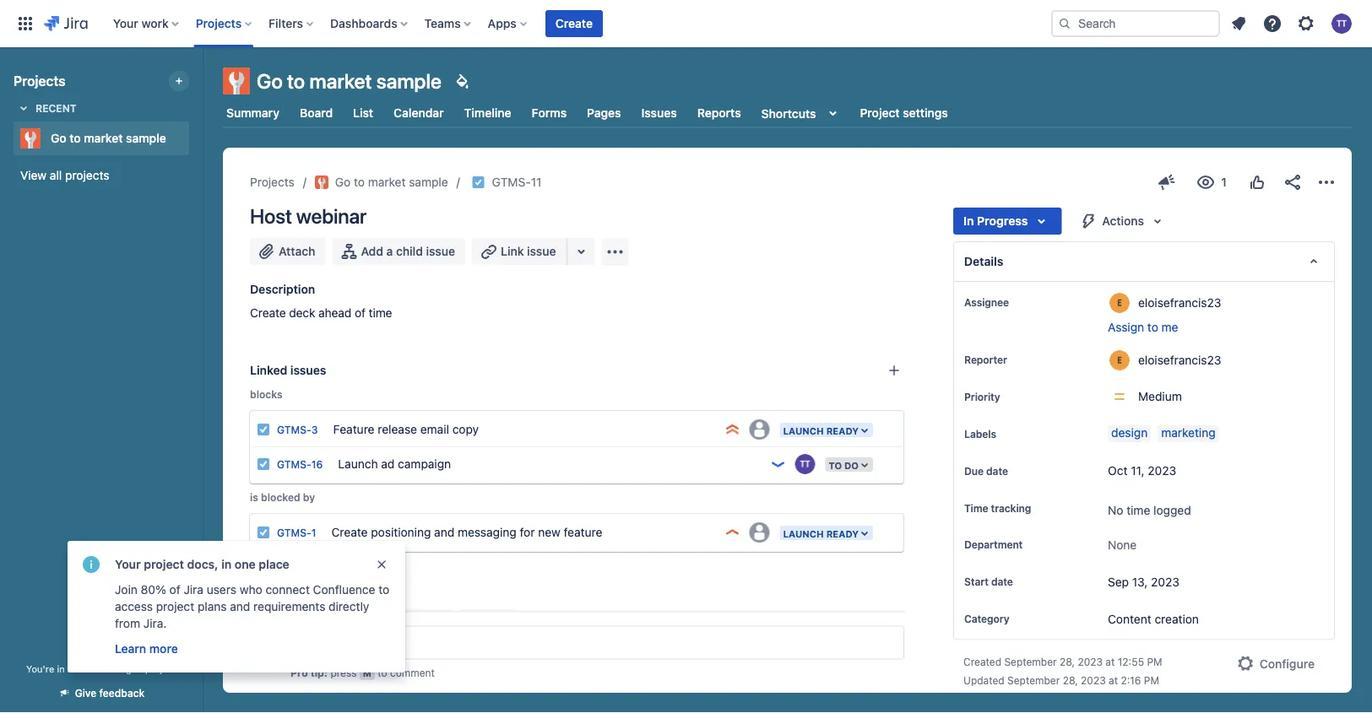 Task type: vqa. For each thing, say whether or not it's contained in the screenshot.
Go to market sample icon
yes



Task type: describe. For each thing, give the bounding box(es) containing it.
gtms- for 1
[[277, 527, 311, 539]]

category
[[965, 613, 1010, 625]]

project settings
[[860, 106, 948, 120]]

2 vertical spatial sample
[[409, 175, 448, 189]]

sep
[[1108, 575, 1129, 589]]

comments button
[[324, 610, 395, 630]]

teams button
[[419, 10, 478, 37]]

gtms- for 3
[[277, 424, 311, 436]]

add a child issue button
[[332, 238, 465, 265]]

due date pin to top. only you can see pinned fields. image
[[1012, 464, 1025, 478]]

0 vertical spatial market
[[309, 69, 372, 93]]

show:
[[250, 613, 283, 627]]

12:55
[[1118, 657, 1144, 668]]

oldest first
[[815, 613, 878, 627]]

0 vertical spatial pm
[[1147, 657, 1163, 668]]

priority pin to top. only you can see pinned fields. image
[[1004, 390, 1017, 404]]

of inside join 80% of jira users who connect confluence to access project plans and requirements directly from jira.
[[169, 583, 180, 597]]

none
[[1108, 538, 1137, 552]]

project settings link
[[857, 98, 952, 128]]

your for your project docs, in one place
[[115, 558, 141, 572]]

1 horizontal spatial and
[[434, 525, 455, 539]]

jira
[[184, 583, 203, 597]]

work log button
[[459, 610, 519, 630]]

feature
[[333, 422, 375, 436]]

1 vertical spatial go
[[51, 131, 66, 145]]

0 vertical spatial sample
[[376, 69, 442, 93]]

confluence
[[313, 583, 375, 597]]

oldest first button
[[805, 610, 905, 630]]

1 vertical spatial september
[[1008, 675, 1060, 687]]

notifications image
[[1229, 14, 1249, 34]]

work
[[464, 613, 493, 627]]

help image
[[1263, 14, 1283, 34]]

gtms-1
[[277, 527, 316, 539]]

timeline
[[464, 106, 511, 120]]

calendar
[[394, 106, 444, 120]]

ad
[[381, 457, 395, 471]]

link web pages and more image
[[571, 242, 592, 262]]

settings image
[[1296, 14, 1317, 34]]

banner containing your work
[[0, 0, 1372, 47]]

to inside button
[[1148, 321, 1159, 334]]

issue inside link issue button
[[527, 244, 556, 258]]

forms link
[[528, 98, 570, 128]]

managed
[[102, 664, 143, 675]]

reporter
[[965, 354, 1007, 366]]

view
[[20, 168, 47, 182]]

content
[[1108, 612, 1152, 626]]

copy
[[452, 422, 479, 436]]

gtms- for 16
[[277, 459, 311, 471]]

press
[[331, 668, 357, 679]]

link an issue image
[[888, 364, 901, 378]]

ahead
[[318, 306, 352, 320]]

for
[[520, 525, 535, 539]]

create for create deck ahead of time
[[250, 306, 286, 320]]

issue type: task image for feature release email copy
[[257, 423, 270, 437]]

child
[[396, 244, 423, 258]]

1 vertical spatial 28,
[[1063, 675, 1078, 687]]

dismiss image
[[375, 558, 388, 572]]

0 vertical spatial 28,
[[1060, 657, 1075, 668]]

tab list containing summary
[[213, 98, 1362, 128]]

marketing link
[[1158, 426, 1219, 443]]

time tracking
[[965, 503, 1031, 514]]

host webinar
[[250, 204, 366, 228]]

created
[[964, 657, 1002, 668]]

give feedback
[[75, 688, 145, 700]]

reporter pin to top. only you can see pinned fields. image
[[1011, 353, 1024, 367]]

priority: low image
[[770, 456, 787, 473]]

by
[[303, 492, 315, 503]]

1
[[311, 527, 316, 539]]

1 horizontal spatial time
[[1127, 504, 1151, 518]]

assignee pin to top. only you can see pinned fields. image
[[1013, 296, 1026, 309]]

no
[[1108, 504, 1124, 518]]

projects for "projects" popup button
[[196, 16, 242, 30]]

newest first image
[[881, 613, 894, 627]]

2 vertical spatial market
[[368, 175, 406, 189]]

0 vertical spatial in
[[221, 558, 232, 572]]

new
[[538, 525, 561, 539]]

to inside join 80% of jira users who connect confluence to access project plans and requirements directly from jira.
[[379, 583, 389, 597]]

create button
[[545, 10, 603, 37]]

projects for projects link
[[250, 175, 295, 189]]

issues
[[641, 106, 677, 120]]

summary
[[226, 106, 280, 120]]

creation
[[1155, 612, 1199, 626]]

to right go to market sample image
[[354, 175, 365, 189]]

pro tip: press m to comment
[[291, 668, 435, 679]]

progress
[[977, 214, 1028, 228]]

create project image
[[172, 74, 186, 88]]

calendar link
[[390, 98, 447, 128]]

gtms-16 link
[[277, 459, 323, 471]]

2023 right '11,'
[[1148, 464, 1177, 478]]

campaign
[[398, 457, 451, 471]]

timeline link
[[461, 98, 515, 128]]

learn more button
[[113, 639, 180, 660]]

tip:
[[311, 668, 328, 679]]

1 vertical spatial sample
[[126, 131, 166, 145]]

0 vertical spatial go to market sample
[[257, 69, 442, 93]]

1 vertical spatial go to market sample link
[[315, 172, 448, 193]]

project
[[860, 106, 900, 120]]

copy link to issue image
[[538, 175, 552, 188]]

plans
[[198, 600, 227, 614]]

0 vertical spatial at
[[1106, 657, 1115, 668]]

launch ad campaign link
[[331, 448, 763, 481]]

give feedback image
[[1157, 172, 1177, 193]]

search image
[[1058, 17, 1072, 30]]

pro
[[291, 668, 308, 679]]

configure link
[[1226, 651, 1325, 678]]

priority: high image
[[724, 524, 741, 541]]

13,
[[1132, 575, 1148, 589]]

attach
[[279, 244, 315, 258]]

2:16
[[1121, 675, 1141, 687]]

actions image
[[1317, 172, 1337, 193]]

medium
[[1138, 390, 1182, 404]]

1 vertical spatial a
[[67, 664, 73, 675]]

launch
[[338, 457, 378, 471]]

assign to me button
[[1108, 319, 1317, 336]]

3
[[311, 424, 318, 436]]

issue type: task image for create positioning and messaging for new feature
[[257, 526, 270, 540]]

users
[[207, 583, 236, 597]]

in progress button
[[954, 208, 1062, 235]]

all button
[[293, 610, 318, 630]]

create for create positioning and messaging for new feature
[[332, 525, 368, 539]]

no time logged
[[1108, 504, 1191, 518]]

issues link
[[638, 98, 680, 128]]

add a child issue
[[361, 244, 455, 258]]

0 vertical spatial go to market sample link
[[14, 122, 182, 155]]

to right the m
[[378, 668, 387, 679]]

blocks
[[250, 388, 283, 400]]

connect
[[266, 583, 310, 597]]

2023 left the 12:55
[[1078, 657, 1103, 668]]

you're in a team-managed project
[[26, 664, 176, 675]]

0 vertical spatial go
[[257, 69, 283, 93]]

attach button
[[250, 238, 326, 265]]

primary element
[[10, 0, 1051, 47]]

appswitcher icon image
[[15, 14, 35, 34]]



Task type: locate. For each thing, give the bounding box(es) containing it.
0 vertical spatial a
[[386, 244, 393, 258]]

issue type: task image left gtms-3 link
[[257, 423, 270, 437]]

market up view all projects link
[[84, 131, 123, 145]]

marketing
[[1161, 426, 1216, 440]]

created september 28, 2023 at 12:55 pm updated september 28, 2023 at 2:16 pm
[[964, 657, 1163, 687]]

go up "summary" on the top left of the page
[[257, 69, 283, 93]]

projects inside popup button
[[196, 16, 242, 30]]

sample left 'task' image
[[409, 175, 448, 189]]

1 horizontal spatial create
[[332, 525, 368, 539]]

to down dismiss image
[[379, 583, 389, 597]]

menu bar containing all
[[290, 610, 522, 630]]

2 vertical spatial projects
[[250, 175, 295, 189]]

at left the 12:55
[[1106, 657, 1115, 668]]

of right ahead
[[355, 306, 366, 320]]

design link
[[1108, 426, 1151, 443]]

give
[[75, 688, 97, 700]]

history
[[407, 613, 448, 627]]

1 vertical spatial projects
[[14, 73, 66, 89]]

in
[[964, 214, 974, 228]]

project
[[144, 558, 184, 572], [156, 600, 194, 614], [145, 664, 176, 675]]

teams
[[425, 16, 461, 30]]

2023 right 13,
[[1151, 575, 1180, 589]]

go to market sample link
[[14, 122, 182, 155], [315, 172, 448, 193]]

time right ahead
[[369, 306, 392, 320]]

eloisefrancis23 up me
[[1138, 296, 1222, 310]]

projects up 'collapse recent projects' "icon"
[[14, 73, 66, 89]]

date for oct
[[986, 465, 1008, 477]]

your work button
[[108, 10, 186, 37]]

is
[[250, 492, 258, 503]]

terry turtle image
[[795, 454, 815, 475]]

create deck ahead of time
[[250, 306, 392, 320]]

join
[[115, 583, 138, 597]]

september right the created
[[1004, 657, 1057, 668]]

time right no
[[1127, 504, 1151, 518]]

1 horizontal spatial issue
[[527, 244, 556, 258]]

market
[[309, 69, 372, 93], [84, 131, 123, 145], [368, 175, 406, 189]]

set background color image
[[452, 71, 472, 91]]

reports link
[[694, 98, 745, 128]]

issue type: task image
[[257, 423, 270, 437], [257, 458, 270, 471], [257, 526, 270, 540]]

requirements
[[253, 600, 325, 614]]

to up board
[[287, 69, 305, 93]]

0 horizontal spatial in
[[57, 664, 65, 675]]

1 vertical spatial date
[[991, 576, 1013, 588]]

gtms- right 'task' image
[[492, 175, 531, 189]]

settings
[[903, 106, 948, 120]]

reports
[[697, 106, 741, 120]]

0 vertical spatial time
[[369, 306, 392, 320]]

go down recent
[[51, 131, 66, 145]]

create right apps popup button
[[556, 16, 593, 30]]

banner
[[0, 0, 1372, 47]]

summary link
[[223, 98, 283, 128]]

log
[[497, 613, 514, 627]]

comments
[[330, 613, 390, 627]]

2 horizontal spatial create
[[556, 16, 593, 30]]

3 issue type: task image from the top
[[257, 526, 270, 540]]

1 vertical spatial create
[[250, 306, 286, 320]]

Search field
[[1051, 10, 1220, 37]]

80%
[[141, 583, 166, 597]]

you're
[[26, 664, 54, 675]]

in progress
[[964, 214, 1028, 228]]

jira image
[[44, 14, 88, 34], [44, 14, 88, 34]]

gtms- up place
[[277, 527, 311, 539]]

1 vertical spatial project
[[156, 600, 194, 614]]

1 vertical spatial issue type: task image
[[257, 458, 270, 471]]

task image
[[472, 176, 485, 189]]

0 vertical spatial date
[[986, 465, 1008, 477]]

your project docs, in one place
[[115, 558, 289, 572]]

0 vertical spatial issue type: task image
[[257, 423, 270, 437]]

messaging
[[458, 525, 517, 539]]

tab list
[[213, 98, 1362, 128]]

create positioning and messaging for new feature link
[[325, 516, 717, 550]]

dashboards button
[[325, 10, 414, 37]]

go to market sample link up webinar
[[315, 172, 448, 193]]

date for sep
[[991, 576, 1013, 588]]

0 vertical spatial september
[[1004, 657, 1057, 668]]

issue right "link"
[[527, 244, 556, 258]]

add
[[361, 244, 383, 258]]

a right add
[[386, 244, 393, 258]]

2023 left 2:16
[[1081, 675, 1106, 687]]

and inside join 80% of jira users who connect confluence to access project plans and requirements directly from jira.
[[230, 600, 250, 614]]

logged
[[1154, 504, 1191, 518]]

2 issue type: task image from the top
[[257, 458, 270, 471]]

0 vertical spatial project
[[144, 558, 184, 572]]

link issue
[[501, 244, 556, 258]]

issue type: task image for launch ad campaign
[[257, 458, 270, 471]]

1 horizontal spatial of
[[355, 306, 366, 320]]

feature release email copy link
[[326, 413, 717, 447]]

and left messaging
[[434, 525, 455, 539]]

your profile and settings image
[[1332, 14, 1352, 34]]

collapse recent projects image
[[14, 98, 34, 118]]

your for your work
[[113, 16, 138, 30]]

11
[[531, 175, 542, 189]]

add app image
[[605, 242, 625, 262]]

of left jira
[[169, 583, 180, 597]]

issue inside add a child issue button
[[426, 244, 455, 258]]

feature release email copy
[[333, 422, 479, 436]]

learn
[[115, 642, 146, 656]]

market right go to market sample image
[[368, 175, 406, 189]]

create for create
[[556, 16, 593, 30]]

1 vertical spatial of
[[169, 583, 180, 597]]

1 issue from the left
[[426, 244, 455, 258]]

2 vertical spatial project
[[145, 664, 176, 675]]

september right updated at bottom right
[[1008, 675, 1060, 687]]

info image
[[81, 555, 101, 575]]

project inside join 80% of jira users who connect confluence to access project plans and requirements directly from jira.
[[156, 600, 194, 614]]

work
[[141, 16, 169, 30]]

go to market sample up list
[[257, 69, 442, 93]]

create inside create positioning and messaging for new feature link
[[332, 525, 368, 539]]

projects up host
[[250, 175, 295, 189]]

a left team-
[[67, 664, 73, 675]]

gtms- for 11
[[492, 175, 531, 189]]

0 vertical spatial create
[[556, 16, 593, 30]]

0 horizontal spatial time
[[369, 306, 392, 320]]

go to market sample up view all projects link
[[51, 131, 166, 145]]

1 vertical spatial at
[[1109, 675, 1118, 687]]

comment
[[390, 668, 435, 679]]

1 vertical spatial time
[[1127, 504, 1151, 518]]

forms
[[532, 106, 567, 120]]

at left 2:16
[[1109, 675, 1118, 687]]

28, left 2:16
[[1063, 675, 1078, 687]]

from
[[115, 617, 140, 631]]

project down more
[[145, 664, 176, 675]]

date right start
[[991, 576, 1013, 588]]

2 horizontal spatial projects
[[250, 175, 295, 189]]

market up list
[[309, 69, 372, 93]]

pm right the 12:55
[[1147, 657, 1163, 668]]

projects up the sidebar navigation image
[[196, 16, 242, 30]]

1 vertical spatial go to market sample
[[51, 131, 166, 145]]

eloisefrancis23
[[1138, 296, 1222, 310], [1138, 353, 1222, 367]]

issue type: task image left gtms-1
[[257, 526, 270, 540]]

28, left the 12:55
[[1060, 657, 1075, 668]]

create
[[556, 16, 593, 30], [250, 306, 286, 320], [332, 525, 368, 539]]

1 vertical spatial in
[[57, 664, 65, 675]]

eloisefrancis23 down me
[[1138, 353, 1222, 367]]

details
[[965, 255, 1004, 269]]

pages link
[[584, 98, 625, 128]]

recent
[[35, 102, 76, 114]]

projects
[[196, 16, 242, 30], [14, 73, 66, 89], [250, 175, 295, 189]]

list
[[353, 106, 373, 120]]

2 vertical spatial go to market sample
[[335, 175, 448, 189]]

0 vertical spatial of
[[355, 306, 366, 320]]

0 horizontal spatial and
[[230, 600, 250, 614]]

add to starred image
[[184, 128, 204, 149]]

is blocked by
[[250, 492, 315, 503]]

0 horizontal spatial go
[[51, 131, 66, 145]]

shortcuts button
[[758, 98, 847, 128]]

gtms- up 'is blocked by'
[[277, 459, 311, 471]]

start
[[965, 576, 989, 588]]

1 horizontal spatial in
[[221, 558, 232, 572]]

2 vertical spatial issue type: task image
[[257, 526, 270, 540]]

0 horizontal spatial a
[[67, 664, 73, 675]]

issue right child
[[426, 244, 455, 258]]

16
[[311, 459, 323, 471]]

1 horizontal spatial projects
[[196, 16, 242, 30]]

2 vertical spatial create
[[332, 525, 368, 539]]

your work
[[113, 16, 169, 30]]

tracking
[[991, 503, 1031, 514]]

to down recent
[[70, 131, 81, 145]]

your left work
[[113, 16, 138, 30]]

0 horizontal spatial create
[[250, 306, 286, 320]]

in right you're
[[57, 664, 65, 675]]

and down who
[[230, 600, 250, 614]]

sample
[[376, 69, 442, 93], [126, 131, 166, 145], [409, 175, 448, 189]]

project up 80%
[[144, 558, 184, 572]]

sample left the add to starred image
[[126, 131, 166, 145]]

create inside create button
[[556, 16, 593, 30]]

sample up the "calendar"
[[376, 69, 442, 93]]

in left one
[[221, 558, 232, 572]]

list link
[[350, 98, 377, 128]]

2 issue from the left
[[527, 244, 556, 258]]

oldest
[[815, 613, 852, 627]]

your inside your work dropdown button
[[113, 16, 138, 30]]

issue
[[426, 244, 455, 258], [527, 244, 556, 258]]

who
[[240, 583, 262, 597]]

0 vertical spatial eloisefrancis23
[[1138, 296, 1222, 310]]

1 vertical spatial and
[[230, 600, 250, 614]]

details element
[[954, 242, 1335, 282]]

0 horizontal spatial projects
[[14, 73, 66, 89]]

and
[[434, 525, 455, 539], [230, 600, 250, 614]]

1 horizontal spatial go
[[257, 69, 283, 93]]

time
[[369, 306, 392, 320], [1127, 504, 1151, 518]]

project down jira
[[156, 600, 194, 614]]

0 vertical spatial your
[[113, 16, 138, 30]]

2 horizontal spatial go
[[335, 175, 351, 189]]

create down description
[[250, 306, 286, 320]]

at
[[1106, 657, 1115, 668], [1109, 675, 1118, 687]]

vote options: no one has voted for this issue yet. image
[[1247, 172, 1268, 193]]

go to market sample image
[[315, 176, 328, 189]]

start date
[[965, 576, 1013, 588]]

priority: highest image
[[724, 421, 741, 438]]

your up join
[[115, 558, 141, 572]]

go right go to market sample image
[[335, 175, 351, 189]]

gtms-11 link
[[492, 172, 542, 193]]

release
[[378, 422, 417, 436]]

link issue button
[[472, 238, 568, 265]]

2 eloisefrancis23 from the top
[[1138, 353, 1222, 367]]

share image
[[1283, 172, 1303, 193]]

configure
[[1260, 657, 1315, 671]]

0 horizontal spatial issue
[[426, 244, 455, 258]]

board
[[300, 106, 333, 120]]

0 vertical spatial projects
[[196, 16, 242, 30]]

0 vertical spatial and
[[434, 525, 455, 539]]

blocked
[[261, 492, 300, 503]]

create right 1
[[332, 525, 368, 539]]

go to market sample up webinar
[[335, 175, 448, 189]]

one
[[235, 558, 256, 572]]

gtms-16
[[277, 459, 323, 471]]

jira.
[[143, 617, 167, 631]]

1 vertical spatial eloisefrancis23
[[1138, 353, 1222, 367]]

0 horizontal spatial of
[[169, 583, 180, 597]]

gtms-3
[[277, 424, 318, 436]]

1 horizontal spatial a
[[386, 244, 393, 258]]

pages
[[587, 106, 621, 120]]

pm right 2:16
[[1144, 675, 1159, 687]]

launch ad campaign
[[338, 457, 451, 471]]

gtms- up 'gtms-16'
[[277, 424, 311, 436]]

issue type: task image up the is
[[257, 458, 270, 471]]

time tracking pin to top. only you can see pinned fields. image
[[1035, 502, 1048, 515]]

0 horizontal spatial go to market sample link
[[14, 122, 182, 155]]

projects link
[[250, 172, 295, 193]]

date left due date pin to top. only you can see pinned fields. image
[[986, 465, 1008, 477]]

go to market sample link up view all projects link
[[14, 122, 182, 155]]

sidebar navigation image
[[184, 68, 221, 101]]

1 vertical spatial market
[[84, 131, 123, 145]]

2 vertical spatial go
[[335, 175, 351, 189]]

1 horizontal spatial go to market sample link
[[315, 172, 448, 193]]

to left me
[[1148, 321, 1159, 334]]

menu bar
[[290, 610, 522, 630]]

1 issue type: task image from the top
[[257, 423, 270, 437]]

1 eloisefrancis23 from the top
[[1138, 296, 1222, 310]]

projects
[[65, 168, 109, 182]]

a inside button
[[386, 244, 393, 258]]

Add a comment… field
[[291, 626, 905, 660]]

1 vertical spatial pm
[[1144, 675, 1159, 687]]

1 vertical spatial your
[[115, 558, 141, 572]]

create positioning and messaging for new feature
[[332, 525, 602, 539]]

content creation
[[1108, 612, 1199, 626]]



